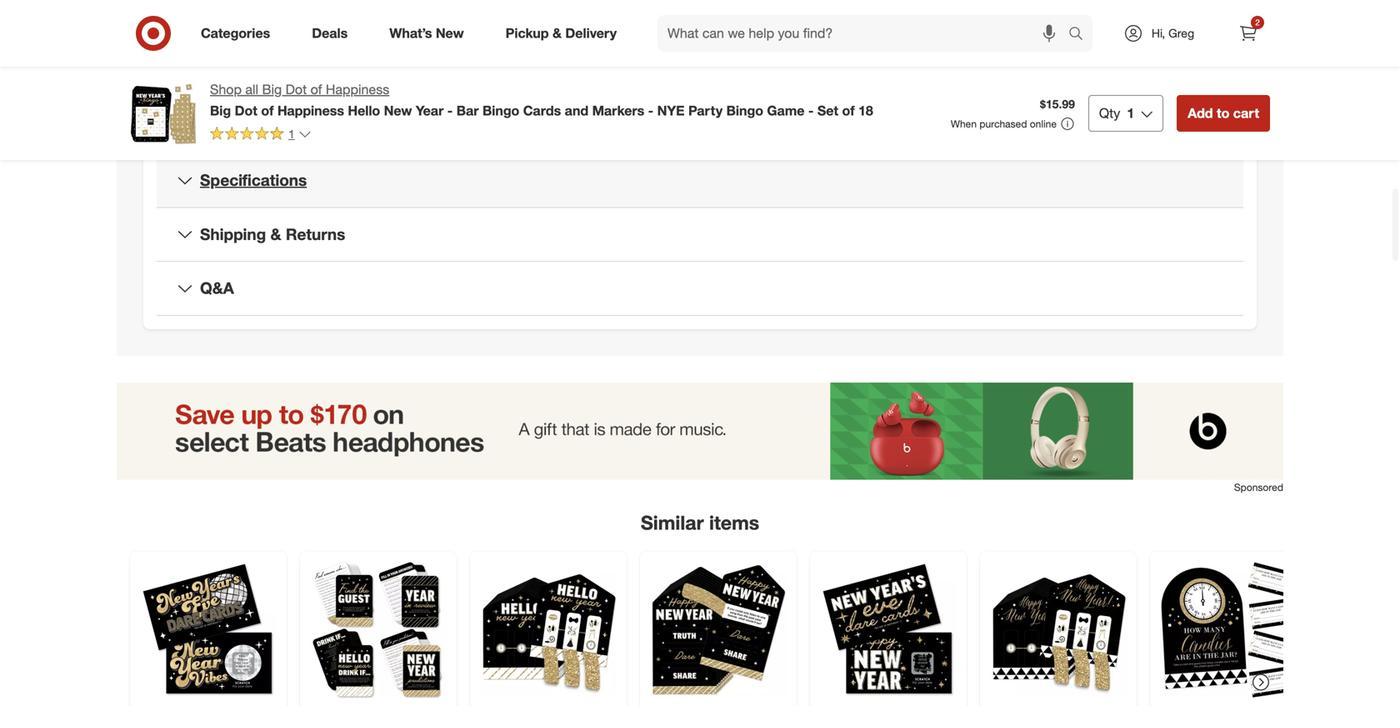 Task type: vqa. For each thing, say whether or not it's contained in the screenshot.
set
yes



Task type: locate. For each thing, give the bounding box(es) containing it.
when
[[951, 118, 977, 130]]

similar
[[641, 511, 704, 534]]

of left 18
[[843, 102, 855, 119]]

happiness left hello
[[278, 102, 344, 119]]

image of big dot of happiness hello new year - bar bingo cards and markers - nye party bingo game - set of 18 image
[[130, 80, 197, 147]]

0 vertical spatial happiness
[[326, 81, 390, 98]]

& inside dropdown button
[[271, 225, 281, 244]]

$15.99
[[1041, 97, 1076, 111]]

happiness up hello
[[326, 81, 390, 98]]

sponsored
[[1235, 481, 1284, 493]]

- left bar
[[448, 102, 453, 119]]

delivery
[[566, 25, 617, 41]]

what's
[[390, 25, 432, 41]]

2 horizontal spatial of
[[843, 102, 855, 119]]

0 vertical spatial dot
[[286, 81, 307, 98]]

online
[[1030, 118, 1057, 130]]

0 horizontal spatial &
[[271, 225, 281, 244]]

qty 1
[[1100, 105, 1135, 121]]

- left the set
[[809, 102, 814, 119]]

1 - from the left
[[448, 102, 453, 119]]

when purchased online
[[951, 118, 1057, 130]]

0 horizontal spatial bingo
[[483, 102, 520, 119]]

and
[[565, 102, 589, 119]]

to
[[1217, 105, 1230, 121]]

0 vertical spatial new
[[436, 25, 464, 41]]

of up 1 link
[[261, 102, 274, 119]]

shop
[[210, 81, 242, 98]]

1 horizontal spatial &
[[553, 25, 562, 41]]

dot right "all"
[[286, 81, 307, 98]]

search
[[1062, 27, 1102, 43]]

new
[[436, 25, 464, 41], [384, 102, 412, 119]]

0 horizontal spatial 1
[[289, 127, 295, 141]]

bingo
[[483, 102, 520, 119], [727, 102, 764, 119]]

& inside "link"
[[553, 25, 562, 41]]

new right what's
[[436, 25, 464, 41]]

0 horizontal spatial new
[[384, 102, 412, 119]]

dot
[[286, 81, 307, 98], [235, 102, 258, 119]]

items
[[710, 511, 760, 534]]

2 link
[[1231, 15, 1267, 52]]

big right "all"
[[262, 81, 282, 98]]

hi,
[[1152, 26, 1166, 40]]

hi, greg
[[1152, 26, 1195, 40]]

specifications
[[200, 171, 307, 190]]

0 vertical spatial 1
[[1128, 105, 1135, 121]]

1 horizontal spatial -
[[648, 102, 654, 119]]

dot down "all"
[[235, 102, 258, 119]]

big dot of happiness new year's eve - gold - new years eve party game pickle cards - pull tabs 3-in-a-row - set of 12 image
[[991, 562, 1127, 699]]

of
[[311, 81, 322, 98], [261, 102, 274, 119], [843, 102, 855, 119]]

1 right qty
[[1128, 105, 1135, 121]]

1 vertical spatial &
[[271, 225, 281, 244]]

1 horizontal spatial of
[[311, 81, 322, 98]]

1 up the specifications
[[289, 127, 295, 141]]

deals
[[312, 25, 348, 41]]

bingo right bar
[[483, 102, 520, 119]]

big dot of happiness hello new year - 4 nye party games - 10 cards each - gamerific bundle image
[[310, 562, 447, 699]]

big dot of happiness hello new year - nye party game scratch off dare cards - 22 count image
[[821, 562, 957, 699]]

2 bingo from the left
[[727, 102, 764, 119]]

qty
[[1100, 105, 1121, 121]]

0 vertical spatial &
[[553, 25, 562, 41]]

0 horizontal spatial big
[[210, 102, 231, 119]]

of down deals
[[311, 81, 322, 98]]

shop all big dot of happiness big dot of happiness hello new year - bar bingo cards and markers - nye party bingo game - set of 18
[[210, 81, 874, 119]]

q&a
[[200, 279, 234, 298]]

0 vertical spatial big
[[262, 81, 282, 98]]

& right pickup
[[553, 25, 562, 41]]

new left 'year'
[[384, 102, 412, 119]]

1 horizontal spatial bingo
[[727, 102, 764, 119]]

bingo right "party"
[[727, 102, 764, 119]]

& left returns
[[271, 225, 281, 244]]

&
[[553, 25, 562, 41], [271, 225, 281, 244]]

0 horizontal spatial -
[[448, 102, 453, 119]]

-
[[448, 102, 453, 119], [648, 102, 654, 119], [809, 102, 814, 119]]

categories
[[201, 25, 270, 41]]

3 - from the left
[[809, 102, 814, 119]]

1 vertical spatial new
[[384, 102, 412, 119]]

shipping & returns
[[200, 225, 346, 244]]

purchased
[[980, 118, 1028, 130]]

happiness
[[326, 81, 390, 98], [278, 102, 344, 119]]

- left nye
[[648, 102, 654, 119]]

1 vertical spatial dot
[[235, 102, 258, 119]]

add to cart
[[1188, 105, 1260, 121]]

1 link
[[210, 126, 312, 145]]

shipping & returns button
[[157, 208, 1244, 261]]

1
[[1128, 105, 1135, 121], [289, 127, 295, 141]]

1 horizontal spatial dot
[[286, 81, 307, 98]]

2 horizontal spatial -
[[809, 102, 814, 119]]

pickup & delivery link
[[492, 15, 638, 52]]

cart
[[1234, 105, 1260, 121]]

big down shop
[[210, 102, 231, 119]]

shipping
[[200, 225, 266, 244]]

big
[[262, 81, 282, 98], [210, 102, 231, 119]]

0 horizontal spatial of
[[261, 102, 274, 119]]

similar items region
[[117, 383, 1308, 706]]

big dot of happiness new year's eve - gold - how many candies new years eve party game - 1 stand and 40 cards - candy guessing game image
[[1161, 562, 1298, 699]]

deals link
[[298, 15, 369, 52]]



Task type: describe. For each thing, give the bounding box(es) containing it.
set
[[818, 102, 839, 119]]

& for pickup
[[553, 25, 562, 41]]

q&a button
[[157, 262, 1244, 315]]

1 horizontal spatial 1
[[1128, 105, 1135, 121]]

1 vertical spatial big
[[210, 102, 231, 119]]

pickup
[[506, 25, 549, 41]]

what's new
[[390, 25, 464, 41]]

search button
[[1062, 15, 1102, 55]]

1 horizontal spatial big
[[262, 81, 282, 98]]

what's new link
[[375, 15, 485, 52]]

greg
[[1169, 26, 1195, 40]]

18
[[859, 102, 874, 119]]

2 - from the left
[[648, 102, 654, 119]]

1 vertical spatial happiness
[[278, 102, 344, 119]]

year
[[416, 102, 444, 119]]

0 horizontal spatial dot
[[235, 102, 258, 119]]

2
[[1256, 17, 1261, 28]]

returns
[[286, 225, 346, 244]]

add to cart button
[[1178, 95, 1271, 132]]

big dot of happiness disco new year - groovy nye party game scratch off dare cards - 22 count image
[[140, 562, 277, 699]]

similar items
[[641, 511, 760, 534]]

categories link
[[187, 15, 291, 52]]

specifications button
[[157, 154, 1244, 207]]

new inside shop all big dot of happiness big dot of happiness hello new year - bar bingo cards and markers - nye party bingo game - set of 18
[[384, 102, 412, 119]]

add
[[1188, 105, 1214, 121]]

all
[[245, 81, 259, 98]]

advertisement region
[[117, 383, 1284, 480]]

big dot of happiness hello new year - nye party game pickle cards - truth, dare, share pull tabs - set of 12 image
[[650, 562, 787, 699]]

pickup & delivery
[[506, 25, 617, 41]]

& for shipping
[[271, 225, 281, 244]]

big dot of happiness hello new year - nye party game pickle cards - pull tabs 3-in-a-row - set of 12 image
[[480, 562, 617, 699]]

game
[[768, 102, 805, 119]]

1 vertical spatial 1
[[289, 127, 295, 141]]

1 horizontal spatial new
[[436, 25, 464, 41]]

cards
[[523, 102, 561, 119]]

markers
[[593, 102, 645, 119]]

hello
[[348, 102, 380, 119]]

party
[[689, 102, 723, 119]]

1 bingo from the left
[[483, 102, 520, 119]]

bar
[[457, 102, 479, 119]]

nye
[[658, 102, 685, 119]]

What can we help you find? suggestions appear below search field
[[658, 15, 1073, 52]]



